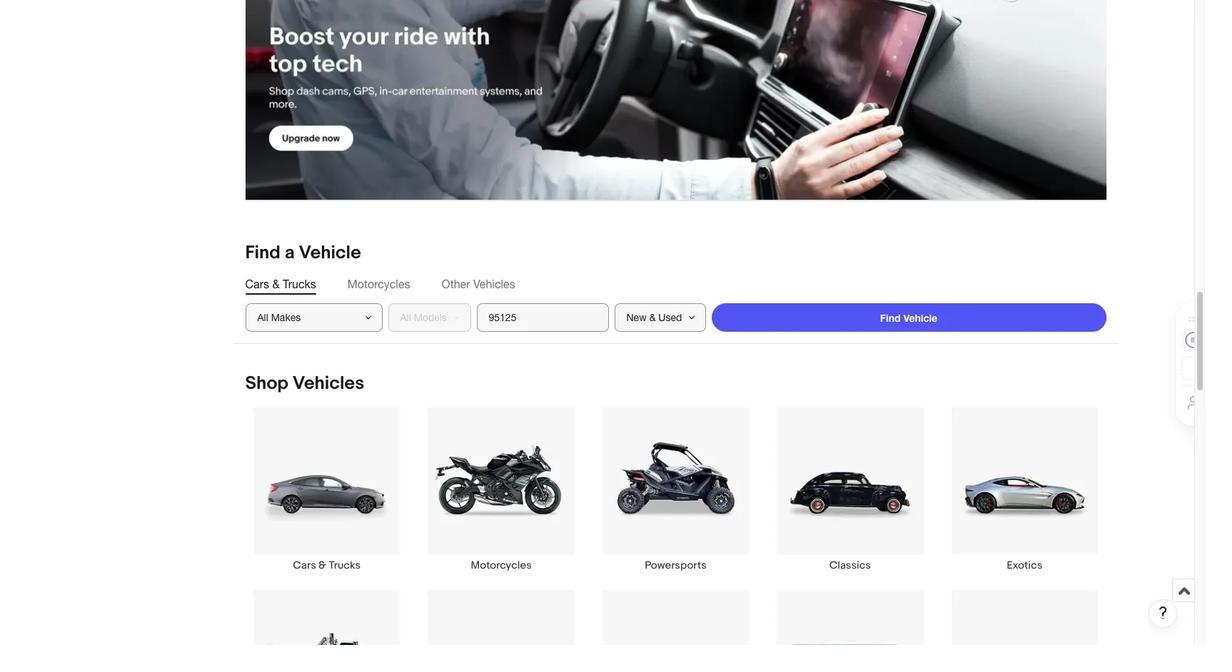 Task type: describe. For each thing, give the bounding box(es) containing it.
1 vertical spatial motorcycles
[[471, 559, 532, 572]]

cars & trucks link
[[240, 407, 414, 572]]

boost your ride with top tech image
[[245, 0, 1106, 200]]

find for find vehicle
[[880, 312, 901, 324]]

find for find a vehicle
[[245, 242, 281, 264]]

& inside 'cars & trucks' link
[[318, 559, 326, 572]]

find vehicle
[[880, 312, 938, 324]]

other
[[442, 278, 470, 291]]

0 vertical spatial trucks
[[283, 278, 316, 291]]

classics link
[[763, 407, 938, 572]]

classics
[[829, 559, 871, 572]]

shop vehicles
[[245, 373, 364, 395]]

tab list containing cars & trucks
[[245, 277, 1106, 292]]

find vehicle button
[[711, 304, 1106, 332]]

powersports link
[[589, 407, 763, 572]]

vehicle inside button
[[904, 312, 938, 324]]



Task type: vqa. For each thing, say whether or not it's contained in the screenshot.
left &
yes



Task type: locate. For each thing, give the bounding box(es) containing it.
1 horizontal spatial find
[[880, 312, 901, 324]]

trucks
[[283, 278, 316, 291], [329, 559, 361, 572]]

0 horizontal spatial cars
[[245, 278, 269, 291]]

1 vertical spatial trucks
[[329, 559, 361, 572]]

1 horizontal spatial vehicles
[[473, 278, 515, 291]]

0 vertical spatial cars & trucks
[[245, 278, 316, 291]]

&
[[272, 278, 280, 291], [318, 559, 326, 572]]

a
[[285, 242, 295, 264]]

find a vehicle
[[245, 242, 361, 264]]

1 horizontal spatial cars
[[293, 559, 316, 572]]

motorcycles
[[348, 278, 410, 291], [471, 559, 532, 572]]

0 vertical spatial vehicle
[[299, 242, 361, 264]]

ZIP Code (Required) text field
[[477, 304, 609, 332]]

vehicles right the shop
[[293, 373, 364, 395]]

0 vertical spatial motorcycles
[[348, 278, 410, 291]]

exotics
[[1007, 559, 1043, 572]]

0 horizontal spatial find
[[245, 242, 281, 264]]

vehicles for other vehicles
[[473, 278, 515, 291]]

1 vertical spatial &
[[318, 559, 326, 572]]

0 horizontal spatial vehicles
[[293, 373, 364, 395]]

tab list
[[245, 277, 1106, 292]]

cars & trucks
[[245, 278, 316, 291], [293, 559, 361, 572]]

vehicles for shop vehicles
[[293, 373, 364, 395]]

motorcycles link
[[414, 407, 589, 572]]

find inside button
[[880, 312, 901, 324]]

0 horizontal spatial trucks
[[283, 278, 316, 291]]

cars
[[245, 278, 269, 291], [293, 559, 316, 572]]

powersports
[[645, 559, 707, 572]]

vehicles
[[473, 278, 515, 291], [293, 373, 364, 395]]

other vehicles
[[442, 278, 515, 291]]

1 vertical spatial vehicles
[[293, 373, 364, 395]]

0 horizontal spatial motorcycles
[[348, 278, 410, 291]]

1 vertical spatial cars
[[293, 559, 316, 572]]

None text field
[[245, 0, 1106, 201]]

1 vertical spatial vehicle
[[904, 312, 938, 324]]

0 vertical spatial &
[[272, 278, 280, 291]]

0 vertical spatial cars
[[245, 278, 269, 291]]

shop
[[245, 373, 288, 395]]

vehicles right other
[[473, 278, 515, 291]]

1 vertical spatial find
[[880, 312, 901, 324]]

vehicle
[[299, 242, 361, 264], [904, 312, 938, 324]]

1 horizontal spatial vehicle
[[904, 312, 938, 324]]

help, opens dialogs image
[[1156, 606, 1170, 620]]

0 horizontal spatial vehicle
[[299, 242, 361, 264]]

1 horizontal spatial motorcycles
[[471, 559, 532, 572]]

1 horizontal spatial &
[[318, 559, 326, 572]]

0 vertical spatial vehicles
[[473, 278, 515, 291]]

exotics link
[[938, 407, 1112, 572]]

1 vertical spatial cars & trucks
[[293, 559, 361, 572]]

find
[[245, 242, 281, 264], [880, 312, 901, 324]]

0 horizontal spatial &
[[272, 278, 280, 291]]

0 vertical spatial find
[[245, 242, 281, 264]]

1 horizontal spatial trucks
[[329, 559, 361, 572]]



